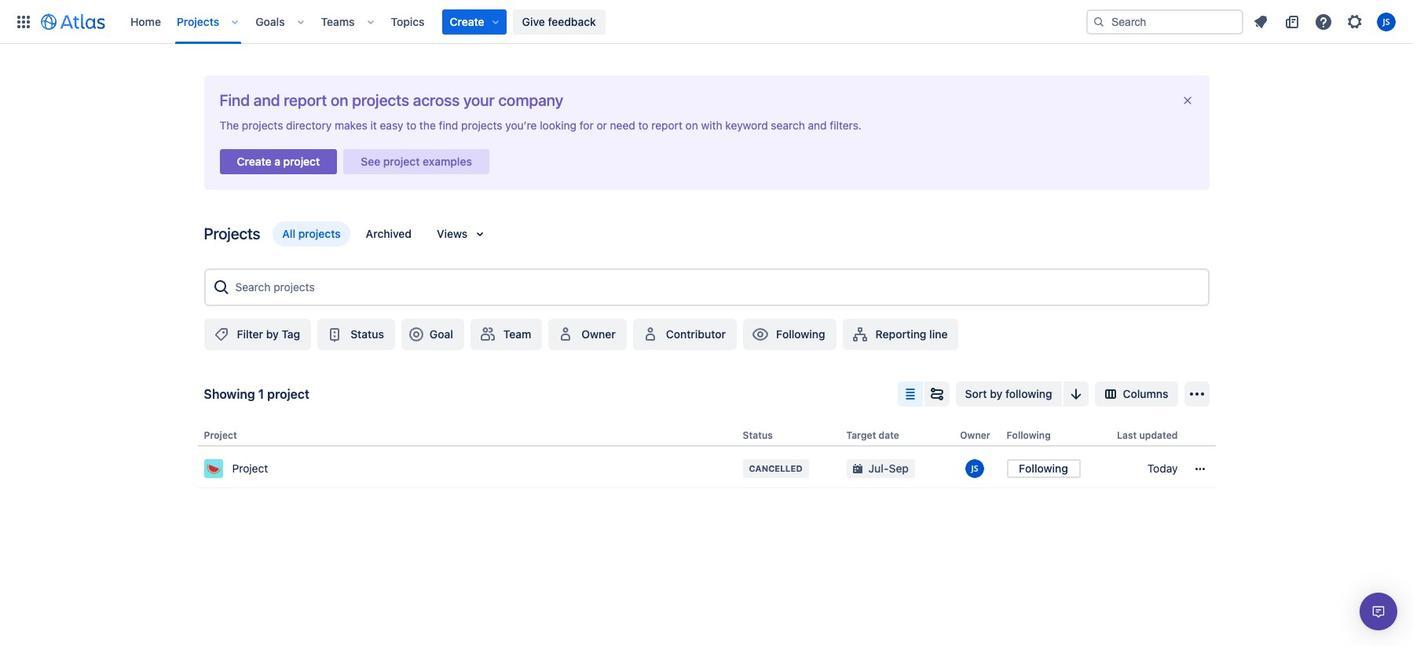Task type: describe. For each thing, give the bounding box(es) containing it.
sort
[[965, 387, 987, 401]]

create for create
[[450, 15, 484, 28]]

filter
[[237, 328, 263, 341]]

all
[[282, 227, 295, 240]]

status inside button
[[351, 328, 384, 341]]

create for create a project
[[237, 155, 271, 168]]

jul-
[[868, 462, 889, 475]]

reporting line button
[[843, 319, 959, 350]]

company
[[498, 91, 563, 109]]

owner inside button
[[582, 328, 616, 341]]

home link
[[126, 9, 166, 34]]

see project examples button
[[344, 145, 489, 179]]

display as timeline image
[[927, 385, 946, 404]]

0 vertical spatial following button
[[743, 319, 836, 350]]

all projects button
[[273, 222, 350, 247]]

1 horizontal spatial report
[[651, 119, 683, 132]]

goal button
[[401, 319, 464, 350]]

a
[[274, 155, 280, 168]]

1 to from the left
[[406, 119, 416, 132]]

cancelled
[[749, 464, 803, 474]]

projects right the
[[242, 119, 283, 132]]

contributor button
[[633, 319, 737, 350]]

filter by tag button
[[204, 319, 311, 350]]

switch to... image
[[14, 12, 33, 31]]

reporting line
[[876, 328, 948, 341]]

1 horizontal spatial status
[[743, 430, 773, 441]]

0 horizontal spatial on
[[331, 91, 348, 109]]

settings image
[[1346, 12, 1364, 31]]

jul-sep
[[868, 462, 909, 475]]

last
[[1117, 430, 1137, 441]]

find
[[220, 91, 250, 109]]

top element
[[9, 0, 1086, 44]]

sep
[[889, 462, 909, 475]]

feedback
[[548, 15, 596, 28]]

you're
[[505, 119, 537, 132]]

status image
[[325, 325, 344, 344]]

the projects directory makes it easy to the find projects you're looking for or need to report on with keyword search and filters.
[[220, 119, 862, 132]]

contributor
[[666, 328, 726, 341]]

open intercom messenger image
[[1369, 603, 1388, 621]]

need
[[610, 119, 635, 132]]

0 vertical spatial project
[[204, 430, 237, 441]]

project for showing 1 project
[[267, 387, 309, 401]]

home
[[130, 15, 161, 28]]

goal
[[430, 328, 453, 341]]

projects down your
[[461, 119, 502, 132]]

updated
[[1139, 430, 1178, 441]]

teams
[[321, 15, 355, 28]]

last updated
[[1117, 430, 1178, 441]]

search projects image
[[212, 278, 231, 297]]

close banner image
[[1181, 94, 1194, 107]]

examples
[[423, 155, 472, 168]]

2 to from the left
[[638, 119, 648, 132]]

reverse sort order image
[[1066, 385, 1085, 404]]

directory
[[286, 119, 332, 132]]

1 vertical spatial following
[[1007, 430, 1051, 441]]

projects link
[[172, 9, 224, 34]]

notifications image
[[1251, 12, 1270, 31]]

project link
[[204, 460, 736, 478]]

goals
[[256, 15, 285, 28]]

0 horizontal spatial report
[[284, 91, 327, 109]]

it
[[370, 119, 377, 132]]

filter by tag
[[237, 328, 300, 341]]

create a project
[[237, 155, 320, 168]]

give feedback
[[522, 15, 596, 28]]

sort by following button
[[956, 382, 1062, 407]]

the
[[220, 119, 239, 132]]

projects inside 'top' element
[[177, 15, 219, 28]]

projects up it
[[352, 91, 409, 109]]

today
[[1148, 462, 1178, 475]]

team button
[[470, 319, 542, 350]]

your
[[463, 91, 495, 109]]



Task type: vqa. For each thing, say whether or not it's contained in the screenshot.
FILTER BY TAG
yes



Task type: locate. For each thing, give the bounding box(es) containing it.
the
[[419, 119, 436, 132]]

by
[[266, 328, 279, 341], [990, 387, 1003, 401]]

project for create a project
[[283, 155, 320, 168]]

status right status icon
[[351, 328, 384, 341]]

following
[[776, 328, 825, 341], [1007, 430, 1051, 441], [1019, 462, 1068, 475]]

keyword
[[725, 119, 768, 132]]

showing
[[204, 387, 255, 401]]

all projects
[[282, 227, 341, 240]]

create inside dropdown button
[[450, 15, 484, 28]]

easy
[[380, 119, 403, 132]]

archived button
[[356, 222, 421, 247]]

following
[[1005, 387, 1052, 401]]

to right need
[[638, 119, 648, 132]]

help image
[[1314, 12, 1333, 31]]

create
[[450, 15, 484, 28], [237, 155, 271, 168]]

1 vertical spatial on
[[686, 119, 698, 132]]

projects
[[352, 91, 409, 109], [242, 119, 283, 132], [461, 119, 502, 132], [298, 227, 341, 240]]

0 vertical spatial and
[[254, 91, 280, 109]]

owner button
[[549, 319, 627, 350]]

project right the 1
[[267, 387, 309, 401]]

create inside button
[[237, 155, 271, 168]]

0 vertical spatial on
[[331, 91, 348, 109]]

find
[[439, 119, 458, 132]]

1 horizontal spatial and
[[808, 119, 827, 132]]

archived
[[366, 227, 412, 240]]

0 horizontal spatial create
[[237, 155, 271, 168]]

create left 'a' in the top left of the page
[[237, 155, 271, 168]]

find and report on projects across your company
[[220, 91, 563, 109]]

0 horizontal spatial and
[[254, 91, 280, 109]]

status button
[[318, 319, 395, 350]]

project right see
[[383, 155, 420, 168]]

projects
[[177, 15, 219, 28], [204, 225, 260, 243]]

1 vertical spatial by
[[990, 387, 1003, 401]]

projects right all
[[298, 227, 341, 240]]

project down 'showing'
[[204, 430, 237, 441]]

0 vertical spatial create
[[450, 15, 484, 28]]

by inside sort by following dropdown button
[[990, 387, 1003, 401]]

following image
[[751, 325, 770, 344]]

to
[[406, 119, 416, 132], [638, 119, 648, 132]]

filters.
[[830, 119, 862, 132]]

line
[[929, 328, 948, 341]]

projects inside button
[[298, 227, 341, 240]]

tag
[[282, 328, 300, 341]]

project right 'a' in the top left of the page
[[283, 155, 320, 168]]

columns
[[1123, 387, 1168, 401]]

project down showing 1 project
[[232, 462, 268, 475]]

with
[[701, 119, 722, 132]]

1 vertical spatial following button
[[1007, 460, 1081, 478]]

target
[[846, 430, 876, 441]]

report up directory at left
[[284, 91, 327, 109]]

1 horizontal spatial to
[[638, 119, 648, 132]]

status
[[351, 328, 384, 341], [743, 430, 773, 441]]

columns button
[[1095, 382, 1178, 407]]

search image
[[1093, 15, 1105, 28]]

1 vertical spatial and
[[808, 119, 827, 132]]

0 vertical spatial projects
[[177, 15, 219, 28]]

0 vertical spatial by
[[266, 328, 279, 341]]

topics link
[[386, 9, 429, 34]]

views button
[[427, 222, 499, 247]]

0 vertical spatial status
[[351, 328, 384, 341]]

1 vertical spatial project
[[232, 462, 268, 475]]

1 vertical spatial report
[[651, 119, 683, 132]]

views
[[437, 227, 468, 240]]

0 horizontal spatial to
[[406, 119, 416, 132]]

more options image
[[1187, 385, 1206, 404]]

create button
[[442, 9, 506, 34]]

give
[[522, 15, 545, 28]]

0 vertical spatial report
[[284, 91, 327, 109]]

1 vertical spatial status
[[743, 430, 773, 441]]

1 vertical spatial projects
[[204, 225, 260, 243]]

and right find
[[254, 91, 280, 109]]

project
[[204, 430, 237, 441], [232, 462, 268, 475]]

search
[[771, 119, 805, 132]]

display as list image
[[901, 385, 920, 404]]

report right need
[[651, 119, 683, 132]]

and
[[254, 91, 280, 109], [808, 119, 827, 132]]

0 vertical spatial following
[[776, 328, 825, 341]]

1 horizontal spatial following button
[[1007, 460, 1081, 478]]

0 horizontal spatial owner
[[582, 328, 616, 341]]

0 vertical spatial owner
[[582, 328, 616, 341]]

projects up search projects icon
[[204, 225, 260, 243]]

topics
[[391, 15, 425, 28]]

sort by following
[[965, 387, 1052, 401]]

0 horizontal spatial by
[[266, 328, 279, 341]]

0 horizontal spatial following button
[[743, 319, 836, 350]]

makes
[[335, 119, 367, 132]]

1 horizontal spatial by
[[990, 387, 1003, 401]]

1 horizontal spatial create
[[450, 15, 484, 28]]

report
[[284, 91, 327, 109], [651, 119, 683, 132]]

1
[[258, 387, 264, 401]]

for
[[580, 119, 594, 132]]

create right topics
[[450, 15, 484, 28]]

1 horizontal spatial owner
[[960, 430, 990, 441]]

team
[[503, 328, 531, 341]]

by inside the "filter by tag" button
[[266, 328, 279, 341]]

Search projects field
[[231, 273, 1201, 302]]

date
[[879, 430, 899, 441]]

target date
[[846, 430, 899, 441]]

on up makes
[[331, 91, 348, 109]]

account image
[[1377, 12, 1396, 31]]

tag image
[[212, 325, 231, 344]]

give feedback button
[[513, 9, 606, 34]]

across
[[413, 91, 460, 109]]

teams link
[[316, 9, 359, 34]]

and left filters.
[[808, 119, 827, 132]]

by for filter
[[266, 328, 279, 341]]

on left with
[[686, 119, 698, 132]]

project
[[283, 155, 320, 168], [383, 155, 420, 168], [267, 387, 309, 401]]

looking
[[540, 119, 577, 132]]

see
[[361, 155, 380, 168]]

goals link
[[251, 9, 290, 34]]

on
[[331, 91, 348, 109], [686, 119, 698, 132]]

by right sort
[[990, 387, 1003, 401]]

or
[[597, 119, 607, 132]]

see project examples
[[361, 155, 472, 168]]

create a project button
[[220, 145, 337, 179]]

0 horizontal spatial status
[[351, 328, 384, 341]]

banner containing home
[[0, 0, 1413, 44]]

reporting
[[876, 328, 927, 341]]

Search field
[[1086, 9, 1244, 34]]

by left tag
[[266, 328, 279, 341]]

following button
[[743, 319, 836, 350], [1007, 460, 1081, 478]]

banner
[[0, 0, 1413, 44]]

2 vertical spatial following
[[1019, 462, 1068, 475]]

1 vertical spatial create
[[237, 155, 271, 168]]

1 horizontal spatial on
[[686, 119, 698, 132]]

showing 1 project
[[204, 387, 309, 401]]

owner
[[582, 328, 616, 341], [960, 430, 990, 441]]

projects right home
[[177, 15, 219, 28]]

by for sort
[[990, 387, 1003, 401]]

to left the
[[406, 119, 416, 132]]

status up cancelled
[[743, 430, 773, 441]]

1 vertical spatial owner
[[960, 430, 990, 441]]



